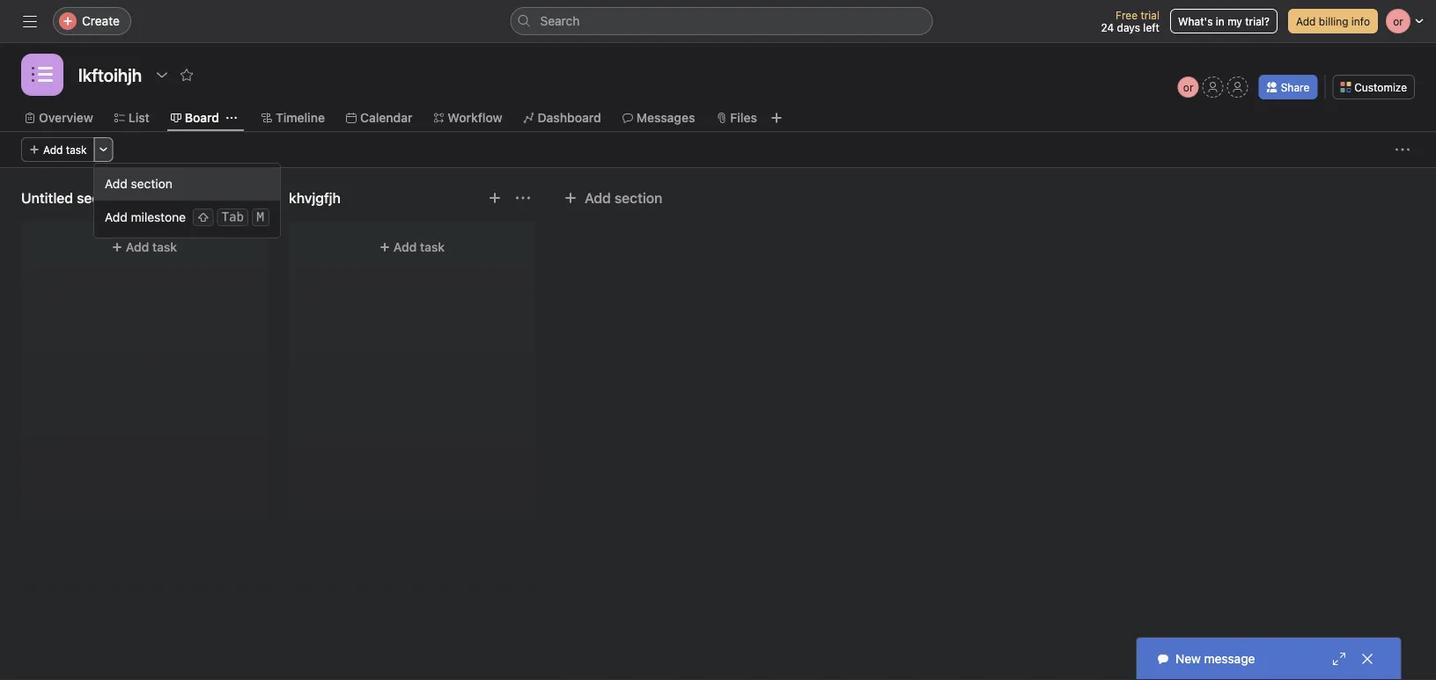 Task type: describe. For each thing, give the bounding box(es) containing it.
tab actions image
[[226, 113, 237, 123]]

section inside menu item
[[131, 177, 172, 191]]

calendar
[[360, 110, 412, 125]]

board
[[185, 110, 219, 125]]

trial?
[[1245, 15, 1270, 27]]

search button
[[510, 7, 933, 35]]

task for khvjgfjh
[[420, 240, 445, 254]]

add task button for untitled section
[[32, 232, 257, 263]]

files
[[730, 110, 757, 125]]

add section button
[[556, 182, 669, 214]]

expand new message image
[[1332, 652, 1346, 667]]

or
[[1183, 81, 1193, 93]]

free trial 24 days left
[[1101, 9, 1160, 33]]

add milestone
[[105, 210, 186, 225]]

add section menu item
[[94, 167, 280, 201]]

0 horizontal spatial task
[[66, 144, 87, 156]]

messages link
[[622, 108, 695, 128]]

list image
[[32, 64, 53, 85]]

create button
[[53, 7, 131, 35]]

add task image
[[488, 191, 502, 205]]

khvjgfjh
[[289, 190, 341, 206]]

add billing info button
[[1288, 9, 1378, 33]]

what's
[[1178, 15, 1213, 27]]

files link
[[716, 108, 757, 128]]

more actions image
[[1396, 143, 1410, 157]]

add task for khvjgfjh
[[393, 240, 445, 254]]

billing
[[1319, 15, 1348, 27]]

list link
[[114, 108, 150, 128]]

expand sidebar image
[[23, 14, 37, 28]]

tab
[[222, 210, 244, 225]]

search list box
[[510, 7, 933, 35]]

info
[[1351, 15, 1370, 27]]

new message
[[1175, 652, 1255, 667]]

add section inside menu item
[[105, 177, 172, 191]]

task for untitled section
[[152, 240, 177, 254]]

⇧
[[197, 210, 209, 225]]

0 horizontal spatial add task
[[43, 144, 87, 156]]

milestone
[[131, 210, 186, 225]]

add to starred image
[[180, 68, 194, 82]]

share
[[1281, 81, 1309, 93]]

what's in my trial? button
[[1170, 9, 1278, 33]]

timeline
[[276, 110, 325, 125]]

in
[[1216, 15, 1225, 27]]

workflow link
[[434, 108, 502, 128]]



Task type: locate. For each thing, give the bounding box(es) containing it.
add
[[1296, 15, 1316, 27], [43, 144, 63, 156], [105, 177, 127, 191], [585, 190, 611, 206], [105, 210, 127, 225], [126, 240, 149, 254], [393, 240, 417, 254]]

create
[[82, 14, 120, 28]]

section
[[131, 177, 172, 191], [614, 190, 662, 206]]

2 horizontal spatial task
[[420, 240, 445, 254]]

messages
[[636, 110, 695, 125]]

section up add milestone
[[131, 177, 172, 191]]

workflow
[[448, 110, 502, 125]]

search
[[540, 14, 580, 28]]

add task button for khvjgfjh
[[299, 232, 525, 263]]

add inside button
[[1296, 15, 1316, 27]]

task
[[66, 144, 87, 156], [152, 240, 177, 254], [420, 240, 445, 254]]

left
[[1143, 21, 1160, 33]]

more actions image
[[98, 144, 109, 155]]

add task image
[[220, 191, 234, 205]]

show options image
[[155, 68, 169, 82]]

customize
[[1354, 81, 1407, 93]]

add billing info
[[1296, 15, 1370, 27]]

None text field
[[74, 59, 146, 91]]

add section
[[105, 177, 172, 191], [585, 190, 662, 206]]

1 horizontal spatial task
[[152, 240, 177, 254]]

overview link
[[25, 108, 93, 128]]

24
[[1101, 21, 1114, 33]]

1 horizontal spatial add task
[[126, 240, 177, 254]]

customize button
[[1332, 75, 1415, 99]]

add section up add milestone
[[105, 177, 172, 191]]

untitled section
[[21, 190, 125, 206]]

section down messages link
[[614, 190, 662, 206]]

calendar link
[[346, 108, 412, 128]]

my
[[1228, 15, 1242, 27]]

m
[[257, 210, 264, 225]]

2 horizontal spatial add task
[[393, 240, 445, 254]]

add task
[[43, 144, 87, 156], [126, 240, 177, 254], [393, 240, 445, 254]]

what's in my trial?
[[1178, 15, 1270, 27]]

section inside button
[[614, 190, 662, 206]]

1 horizontal spatial add section
[[585, 190, 662, 206]]

0 horizontal spatial section
[[131, 177, 172, 191]]

timeline link
[[261, 108, 325, 128]]

add tab image
[[769, 111, 784, 125]]

add task for untitled section
[[126, 240, 177, 254]]

free
[[1116, 9, 1138, 21]]

add section down messages link
[[585, 190, 662, 206]]

close image
[[1360, 652, 1374, 667]]

board link
[[171, 108, 219, 128]]

0 horizontal spatial add section
[[105, 177, 172, 191]]

1 horizontal spatial section
[[614, 190, 662, 206]]

add inside menu item
[[105, 177, 127, 191]]

share button
[[1259, 75, 1317, 99]]

more section actions image
[[516, 191, 530, 205]]

dashboard link
[[524, 108, 601, 128]]

days
[[1117, 21, 1140, 33]]

or button
[[1178, 77, 1199, 98]]

dashboard
[[538, 110, 601, 125]]

add task button
[[21, 137, 95, 162], [32, 232, 257, 263], [299, 232, 525, 263]]

list
[[128, 110, 150, 125]]

trial
[[1141, 9, 1160, 21]]

overview
[[39, 110, 93, 125]]

add section inside button
[[585, 190, 662, 206]]



Task type: vqa. For each thing, say whether or not it's contained in the screenshot.
the top Upcoming Button
no



